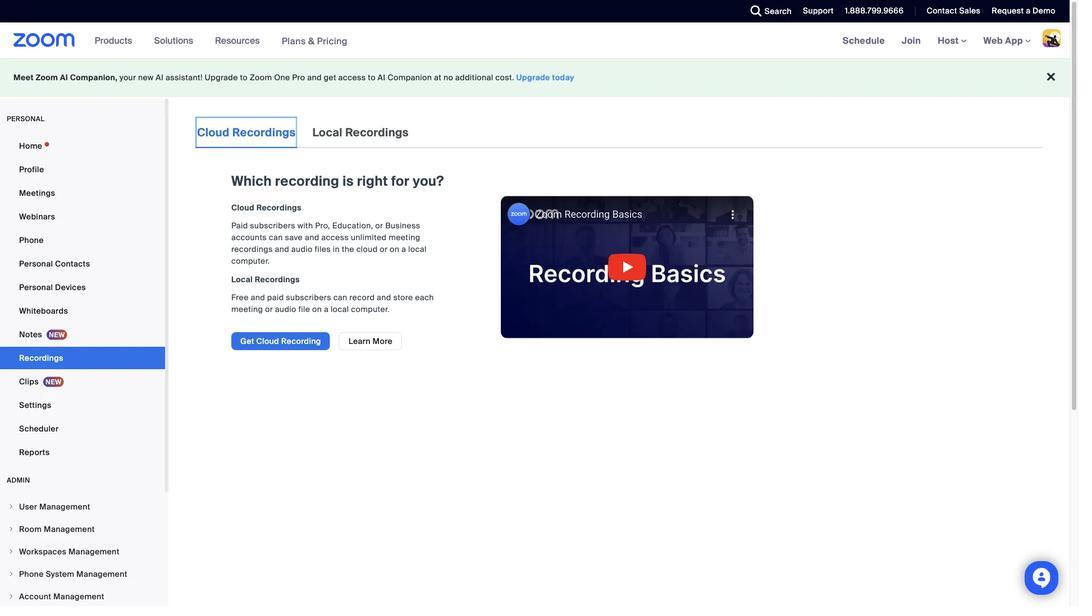 Task type: locate. For each thing, give the bounding box(es) containing it.
personal up personal devices
[[19, 259, 53, 269]]

0 vertical spatial local
[[313, 125, 343, 140]]

2 horizontal spatial cloud
[[256, 336, 279, 347]]

cloud recordings
[[197, 125, 296, 140], [231, 202, 302, 213]]

0 horizontal spatial computer.
[[231, 256, 270, 267]]

a left 'demo'
[[1026, 6, 1031, 16]]

0 vertical spatial local
[[408, 244, 427, 255]]

0 horizontal spatial meeting
[[231, 304, 263, 315]]

right image left account
[[8, 594, 15, 600]]

learn more
[[349, 336, 393, 347]]

cost.
[[496, 72, 514, 83]]

zoom left the one
[[250, 72, 272, 83]]

solutions button
[[154, 22, 198, 58]]

1 horizontal spatial upgrade
[[517, 72, 550, 83]]

audio
[[291, 244, 313, 255], [275, 304, 296, 315]]

1 phone from the top
[[19, 235, 44, 245]]

get cloud recording button
[[231, 333, 330, 351]]

2 horizontal spatial ai
[[378, 72, 386, 83]]

banner
[[0, 22, 1070, 59]]

0 horizontal spatial cloud
[[197, 125, 230, 140]]

access
[[338, 72, 366, 83], [321, 233, 349, 243]]

to down resources dropdown button
[[240, 72, 248, 83]]

1 horizontal spatial can
[[333, 293, 347, 303]]

which recording is right for you?
[[231, 173, 444, 190]]

phone
[[19, 235, 44, 245], [19, 569, 44, 580]]

1 right image from the top
[[8, 526, 15, 533]]

1 upgrade from the left
[[205, 72, 238, 83]]

meeting down business on the left top of page
[[389, 233, 420, 243]]

right image
[[8, 504, 15, 511]]

0 vertical spatial personal
[[19, 259, 53, 269]]

user
[[19, 502, 37, 512]]

1 vertical spatial audio
[[275, 304, 296, 315]]

workspaces management
[[19, 547, 119, 557]]

scheduler
[[19, 424, 59, 434]]

recordings up which
[[232, 125, 296, 140]]

0 vertical spatial computer.
[[231, 256, 270, 267]]

0 horizontal spatial local
[[331, 304, 349, 315]]

&
[[308, 35, 315, 47]]

and down save
[[275, 244, 289, 255]]

today
[[552, 72, 575, 83]]

in
[[333, 244, 340, 255]]

access up "in"
[[321, 233, 349, 243]]

ai left companion on the left top
[[378, 72, 386, 83]]

paid subscribers with pro, education, or business accounts can save and access unlimited meeting recordings and audio files in the cloud or on a local computer.
[[231, 221, 427, 267]]

0 horizontal spatial a
[[324, 304, 329, 315]]

education,
[[332, 221, 373, 231]]

1 vertical spatial can
[[333, 293, 347, 303]]

1 personal from the top
[[19, 259, 53, 269]]

0 vertical spatial meeting
[[389, 233, 420, 243]]

2 vertical spatial or
[[265, 304, 273, 315]]

management down room management menu item
[[69, 547, 119, 557]]

meeting down the free
[[231, 304, 263, 315]]

ai left the companion,
[[60, 72, 68, 83]]

2 horizontal spatial a
[[1026, 6, 1031, 16]]

management down phone system management menu item on the left
[[53, 592, 104, 602]]

phone inside phone system management menu item
[[19, 569, 44, 580]]

1 horizontal spatial local recordings
[[313, 125, 409, 140]]

or down paid
[[265, 304, 273, 315]]

personal up whiteboards
[[19, 282, 53, 293]]

is
[[343, 173, 354, 190]]

personal devices
[[19, 282, 86, 293]]

management up account management menu item
[[76, 569, 127, 580]]

right image inside phone system management menu item
[[8, 571, 15, 578]]

0 horizontal spatial ai
[[60, 72, 68, 83]]

recordings up right
[[345, 125, 409, 140]]

1 horizontal spatial on
[[390, 244, 400, 255]]

3 right image from the top
[[8, 571, 15, 578]]

management for user management
[[39, 502, 90, 512]]

upgrade down product information navigation on the top left of page
[[205, 72, 238, 83]]

workspaces
[[19, 547, 66, 557]]

on right file
[[312, 304, 322, 315]]

upgrade right cost.
[[517, 72, 550, 83]]

1 vertical spatial meeting
[[231, 304, 263, 315]]

local recordings inside "tab"
[[313, 125, 409, 140]]

1 vertical spatial on
[[312, 304, 322, 315]]

1 vertical spatial computer.
[[351, 304, 390, 315]]

local up the free
[[231, 274, 253, 285]]

0 horizontal spatial upgrade
[[205, 72, 238, 83]]

join
[[902, 35, 921, 46]]

1 vertical spatial local recordings
[[231, 274, 300, 285]]

1 vertical spatial a
[[402, 244, 406, 255]]

or right cloud
[[380, 244, 388, 255]]

2 personal from the top
[[19, 282, 53, 293]]

local up the which recording is right for you?
[[313, 125, 343, 140]]

each
[[415, 293, 434, 303]]

meeting
[[389, 233, 420, 243], [231, 304, 263, 315]]

local recordings up right
[[313, 125, 409, 140]]

paid
[[267, 293, 284, 303]]

subscribers up save
[[250, 221, 295, 231]]

1 horizontal spatial zoom
[[250, 72, 272, 83]]

local down business on the left top of page
[[408, 244, 427, 255]]

right image
[[8, 526, 15, 533], [8, 549, 15, 556], [8, 571, 15, 578], [8, 594, 15, 600]]

0 vertical spatial can
[[269, 233, 283, 243]]

meetings
[[19, 188, 55, 198]]

2 vertical spatial a
[[324, 304, 329, 315]]

request a demo link
[[984, 0, 1070, 22], [992, 6, 1056, 16]]

or inside the "free and paid subscribers can record and store each meeting or audio file on a local computer."
[[265, 304, 273, 315]]

personal for personal devices
[[19, 282, 53, 293]]

can left record
[[333, 293, 347, 303]]

phone link
[[0, 229, 165, 252]]

0 horizontal spatial zoom
[[36, 72, 58, 83]]

right image inside room management menu item
[[8, 526, 15, 533]]

on inside paid subscribers with pro, education, or business accounts can save and access unlimited meeting recordings and audio files in the cloud or on a local computer.
[[390, 244, 400, 255]]

a right file
[[324, 304, 329, 315]]

1 vertical spatial phone
[[19, 569, 44, 580]]

room
[[19, 524, 42, 535]]

0 vertical spatial access
[[338, 72, 366, 83]]

3 ai from the left
[[378, 72, 386, 83]]

1.888.799.9666 button
[[837, 0, 907, 22], [845, 6, 904, 16]]

store
[[393, 293, 413, 303]]

recordings
[[231, 244, 273, 255]]

phone inside phone link
[[19, 235, 44, 245]]

subscribers inside paid subscribers with pro, education, or business accounts can save and access unlimited meeting recordings and audio files in the cloud or on a local computer.
[[250, 221, 295, 231]]

0 vertical spatial cloud recordings
[[197, 125, 296, 140]]

2 to from the left
[[368, 72, 376, 83]]

audio down paid
[[275, 304, 296, 315]]

cloud inside tab
[[197, 125, 230, 140]]

pro
[[292, 72, 305, 83]]

and
[[307, 72, 322, 83], [305, 233, 319, 243], [275, 244, 289, 255], [251, 293, 265, 303], [377, 293, 391, 303]]

2 zoom from the left
[[250, 72, 272, 83]]

access inside meet zoom ai companion, footer
[[338, 72, 366, 83]]

0 horizontal spatial on
[[312, 304, 322, 315]]

support link
[[795, 0, 837, 22], [803, 6, 834, 16]]

room management menu item
[[0, 519, 165, 540]]

or
[[375, 221, 383, 231], [380, 244, 388, 255], [265, 304, 273, 315]]

paid
[[231, 221, 248, 231]]

1.888.799.9666
[[845, 6, 904, 16]]

0 vertical spatial on
[[390, 244, 400, 255]]

products button
[[95, 22, 137, 58]]

1 ai from the left
[[60, 72, 68, 83]]

0 vertical spatial audio
[[291, 244, 313, 255]]

cloud recordings down which
[[231, 202, 302, 213]]

right image left system
[[8, 571, 15, 578]]

business
[[385, 221, 420, 231]]

contact sales
[[927, 6, 981, 16]]

devices
[[55, 282, 86, 293]]

management for account management
[[53, 592, 104, 602]]

access right get
[[338, 72, 366, 83]]

0 vertical spatial local recordings
[[313, 125, 409, 140]]

recordings down notes
[[19, 353, 63, 363]]

right
[[357, 173, 388, 190]]

schedule
[[843, 35, 885, 46]]

right image left room
[[8, 526, 15, 533]]

on
[[390, 244, 400, 255], [312, 304, 322, 315]]

1 vertical spatial personal
[[19, 282, 53, 293]]

2 right image from the top
[[8, 549, 15, 556]]

0 horizontal spatial to
[[240, 72, 248, 83]]

4 right image from the top
[[8, 594, 15, 600]]

management
[[39, 502, 90, 512], [44, 524, 95, 535], [69, 547, 119, 557], [76, 569, 127, 580], [53, 592, 104, 602]]

computer. down record
[[351, 304, 390, 315]]

subscribers up file
[[286, 293, 331, 303]]

management for workspaces management
[[69, 547, 119, 557]]

a down business on the left top of page
[[402, 244, 406, 255]]

assistant!
[[166, 72, 203, 83]]

or up unlimited
[[375, 221, 383, 231]]

can left save
[[269, 233, 283, 243]]

free and paid subscribers can record and store each meeting or audio file on a local computer.
[[231, 293, 434, 315]]

and down with
[[305, 233, 319, 243]]

1 vertical spatial cloud recordings
[[231, 202, 302, 213]]

to left companion on the left top
[[368, 72, 376, 83]]

save
[[285, 233, 303, 243]]

1 vertical spatial subscribers
[[286, 293, 331, 303]]

2 phone from the top
[[19, 569, 44, 580]]

local right file
[[331, 304, 349, 315]]

zoom right meet
[[36, 72, 58, 83]]

cloud recordings up which
[[197, 125, 296, 140]]

subscribers inside the "free and paid subscribers can record and store each meeting or audio file on a local computer."
[[286, 293, 331, 303]]

1 horizontal spatial a
[[402, 244, 406, 255]]

2 vertical spatial cloud
[[256, 336, 279, 347]]

1 vertical spatial local
[[231, 274, 253, 285]]

local recordings
[[313, 125, 409, 140], [231, 274, 300, 285]]

0 vertical spatial cloud
[[197, 125, 230, 140]]

user management
[[19, 502, 90, 512]]

meeting inside the "free and paid subscribers can record and store each meeting or audio file on a local computer."
[[231, 304, 263, 315]]

1 horizontal spatial to
[[368, 72, 376, 83]]

local recordings tab
[[311, 117, 410, 148]]

right image for phone system management
[[8, 571, 15, 578]]

for
[[391, 173, 410, 190]]

personal contacts link
[[0, 253, 165, 275]]

0 vertical spatial subscribers
[[250, 221, 295, 231]]

on down business on the left top of page
[[390, 244, 400, 255]]

0 vertical spatial phone
[[19, 235, 44, 245]]

can
[[269, 233, 283, 243], [333, 293, 347, 303]]

recordings up paid
[[255, 274, 300, 285]]

and left get
[[307, 72, 322, 83]]

0 horizontal spatial can
[[269, 233, 283, 243]]

local recordings up paid
[[231, 274, 300, 285]]

free
[[231, 293, 249, 303]]

computer. down recordings
[[231, 256, 270, 267]]

1 horizontal spatial local
[[408, 244, 427, 255]]

admin menu menu
[[0, 497, 165, 607]]

host
[[938, 35, 961, 46]]

files
[[315, 244, 331, 255]]

1 horizontal spatial local
[[313, 125, 343, 140]]

webinars
[[19, 211, 55, 222]]

clips link
[[0, 371, 165, 393]]

1 vertical spatial local
[[331, 304, 349, 315]]

audio inside paid subscribers with pro, education, or business accounts can save and access unlimited meeting recordings and audio files in the cloud or on a local computer.
[[291, 244, 313, 255]]

right image left workspaces at the left of the page
[[8, 549, 15, 556]]

phone down webinars
[[19, 235, 44, 245]]

1 to from the left
[[240, 72, 248, 83]]

phone up account
[[19, 569, 44, 580]]

right image inside account management menu item
[[8, 594, 15, 600]]

web
[[984, 35, 1003, 46]]

banner containing products
[[0, 22, 1070, 59]]

right image inside workspaces management menu item
[[8, 549, 15, 556]]

1 horizontal spatial cloud
[[231, 202, 254, 213]]

recordings inside local recordings "tab"
[[345, 125, 409, 140]]

home
[[19, 141, 42, 151]]

upgrade
[[205, 72, 238, 83], [517, 72, 550, 83]]

zoom
[[36, 72, 58, 83], [250, 72, 272, 83]]

1 vertical spatial access
[[321, 233, 349, 243]]

plans & pricing
[[282, 35, 348, 47]]

local inside "tab"
[[313, 125, 343, 140]]

management up 'room management'
[[39, 502, 90, 512]]

management up workspaces management
[[44, 524, 95, 535]]

pricing
[[317, 35, 348, 47]]

can inside paid subscribers with pro, education, or business accounts can save and access unlimited meeting recordings and audio files in the cloud or on a local computer.
[[269, 233, 283, 243]]

audio down save
[[291, 244, 313, 255]]

right image for room management
[[8, 526, 15, 533]]

meet
[[13, 72, 34, 83]]

plans & pricing link
[[282, 35, 348, 47], [282, 35, 348, 47]]

1 horizontal spatial ai
[[156, 72, 164, 83]]

1 horizontal spatial computer.
[[351, 304, 390, 315]]

ai right new
[[156, 72, 164, 83]]

1 horizontal spatial meeting
[[389, 233, 420, 243]]



Task type: describe. For each thing, give the bounding box(es) containing it.
accounts
[[231, 233, 267, 243]]

app
[[1005, 35, 1023, 46]]

web app
[[984, 35, 1023, 46]]

web app button
[[984, 35, 1031, 46]]

you?
[[413, 173, 444, 190]]

zoom logo image
[[13, 33, 75, 47]]

personal menu menu
[[0, 135, 165, 465]]

companion,
[[70, 72, 118, 83]]

host button
[[938, 35, 967, 46]]

search
[[765, 6, 792, 16]]

clips
[[19, 377, 39, 387]]

local inside the "free and paid subscribers can record and store each meeting or audio file on a local computer."
[[331, 304, 349, 315]]

1 vertical spatial or
[[380, 244, 388, 255]]

get cloud recording
[[240, 336, 321, 347]]

system
[[46, 569, 74, 580]]

and inside meet zoom ai companion, footer
[[307, 72, 322, 83]]

resources button
[[215, 22, 265, 58]]

phone system management
[[19, 569, 127, 580]]

recordings inside cloud recordings tab
[[232, 125, 296, 140]]

meet zoom ai companion, footer
[[0, 58, 1070, 97]]

more
[[373, 336, 393, 347]]

resources
[[215, 35, 260, 46]]

account management menu item
[[0, 586, 165, 607]]

0 horizontal spatial local
[[231, 274, 253, 285]]

recording
[[281, 336, 321, 347]]

settings
[[19, 400, 51, 411]]

audio inside the "free and paid subscribers can record and store each meeting or audio file on a local computer."
[[275, 304, 296, 315]]

cloud inside button
[[256, 336, 279, 347]]

solutions
[[154, 35, 193, 46]]

on inside the "free and paid subscribers can record and store each meeting or audio file on a local computer."
[[312, 304, 322, 315]]

main content element
[[195, 117, 1043, 362]]

account
[[19, 592, 51, 602]]

phone system management menu item
[[0, 564, 165, 585]]

cloud recordings inside tab
[[197, 125, 296, 140]]

computer. inside paid subscribers with pro, education, or business accounts can save and access unlimited meeting recordings and audio files in the cloud or on a local computer.
[[231, 256, 270, 267]]

unlimited
[[351, 233, 387, 243]]

meet zoom ai companion, your new ai assistant! upgrade to zoom one pro and get access to ai companion at no additional cost. upgrade today
[[13, 72, 575, 83]]

1 vertical spatial cloud
[[231, 202, 254, 213]]

a inside paid subscribers with pro, education, or business accounts can save and access unlimited meeting recordings and audio files in the cloud or on a local computer.
[[402, 244, 406, 255]]

profile picture image
[[1043, 29, 1061, 47]]

account management
[[19, 592, 104, 602]]

home link
[[0, 135, 165, 157]]

record
[[350, 293, 375, 303]]

upgrade today link
[[517, 72, 575, 83]]

management for room management
[[44, 524, 95, 535]]

cloud recordings tab
[[195, 117, 297, 148]]

get
[[324, 72, 336, 83]]

which
[[231, 173, 272, 190]]

search button
[[742, 0, 795, 22]]

profile
[[19, 164, 44, 175]]

phone for phone
[[19, 235, 44, 245]]

access inside paid subscribers with pro, education, or business accounts can save and access unlimited meeting recordings and audio files in the cloud or on a local computer.
[[321, 233, 349, 243]]

demo
[[1033, 6, 1056, 16]]

pro,
[[315, 221, 330, 231]]

user management menu item
[[0, 497, 165, 518]]

additional
[[455, 72, 493, 83]]

recording
[[275, 173, 339, 190]]

new
[[138, 72, 154, 83]]

recordings up with
[[256, 202, 302, 213]]

no
[[444, 72, 453, 83]]

0 vertical spatial a
[[1026, 6, 1031, 16]]

learn
[[349, 336, 371, 347]]

computer. inside the "free and paid subscribers can record and store each meeting or audio file on a local computer."
[[351, 304, 390, 315]]

the
[[342, 244, 354, 255]]

phone for phone system management
[[19, 569, 44, 580]]

right image for workspaces management
[[8, 549, 15, 556]]

support
[[803, 6, 834, 16]]

2 ai from the left
[[156, 72, 164, 83]]

0 vertical spatial or
[[375, 221, 383, 231]]

one
[[274, 72, 290, 83]]

contacts
[[55, 259, 90, 269]]

learn more button
[[339, 333, 402, 351]]

personal for personal contacts
[[19, 259, 53, 269]]

0 horizontal spatial local recordings
[[231, 274, 300, 285]]

notes link
[[0, 324, 165, 346]]

product information navigation
[[86, 22, 356, 59]]

right image for account management
[[8, 594, 15, 600]]

whiteboards link
[[0, 300, 165, 322]]

1 zoom from the left
[[36, 72, 58, 83]]

personal devices link
[[0, 276, 165, 299]]

profile link
[[0, 158, 165, 181]]

meetings navigation
[[835, 22, 1070, 59]]

personal contacts
[[19, 259, 90, 269]]

tabs of recording tab list
[[195, 117, 410, 148]]

and left paid
[[251, 293, 265, 303]]

request a demo
[[992, 6, 1056, 16]]

with
[[298, 221, 313, 231]]

webinars link
[[0, 206, 165, 228]]

workspaces management menu item
[[0, 541, 165, 563]]

scheduler link
[[0, 418, 165, 440]]

cloud
[[356, 244, 378, 255]]

meetings link
[[0, 182, 165, 204]]

get
[[240, 336, 254, 347]]

and left store
[[377, 293, 391, 303]]

join link
[[894, 22, 930, 58]]

settings link
[[0, 394, 165, 417]]

local inside paid subscribers with pro, education, or business accounts can save and access unlimited meeting recordings and audio files in the cloud or on a local computer.
[[408, 244, 427, 255]]

room management
[[19, 524, 95, 535]]

personal
[[7, 115, 45, 123]]

recordings link
[[0, 347, 165, 370]]

sales
[[960, 6, 981, 16]]

products
[[95, 35, 132, 46]]

2 upgrade from the left
[[517, 72, 550, 83]]

whiteboards
[[19, 306, 68, 316]]

companion
[[388, 72, 432, 83]]

recordings inside recordings link
[[19, 353, 63, 363]]

a inside the "free and paid subscribers can record and store each meeting or audio file on a local computer."
[[324, 304, 329, 315]]

can inside the "free and paid subscribers can record and store each meeting or audio file on a local computer."
[[333, 293, 347, 303]]

admin
[[7, 476, 30, 485]]

meeting inside paid subscribers with pro, education, or business accounts can save and access unlimited meeting recordings and audio files in the cloud or on a local computer.
[[389, 233, 420, 243]]

your
[[120, 72, 136, 83]]

reports link
[[0, 442, 165, 464]]



Task type: vqa. For each thing, say whether or not it's contained in the screenshot.
date range picker end field
no



